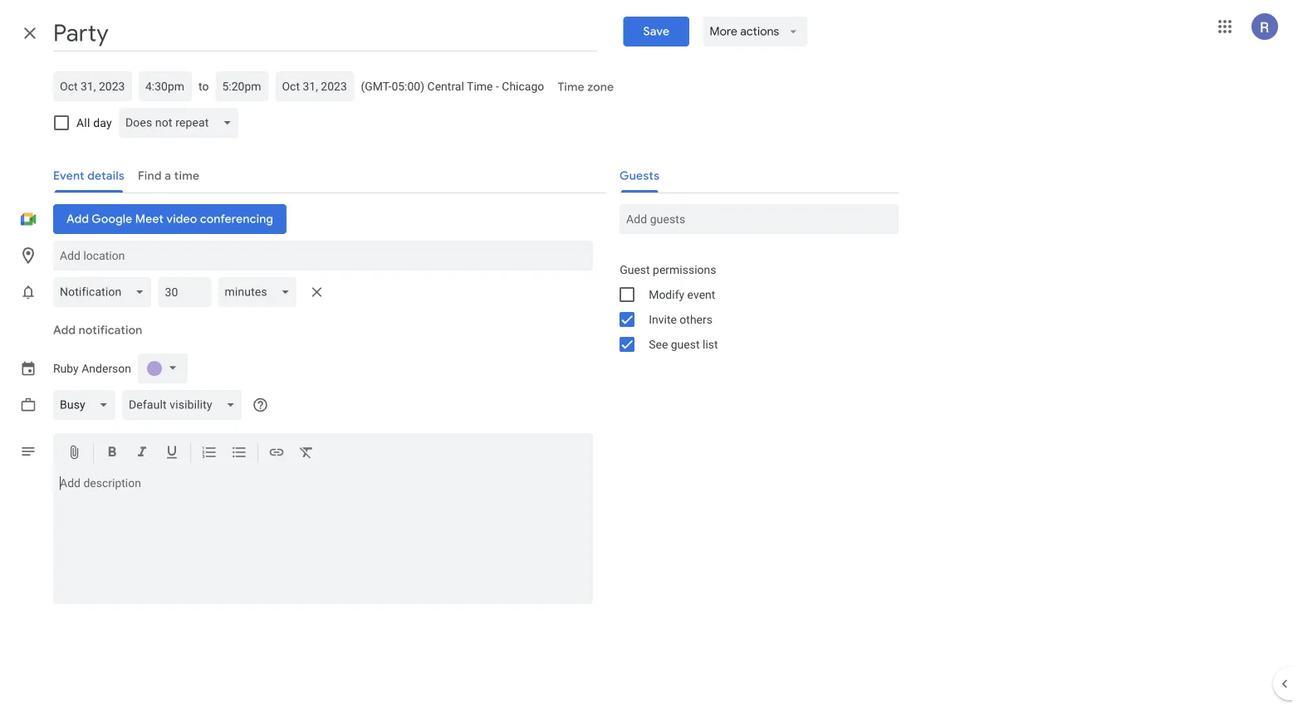 Task type: vqa. For each thing, say whether or not it's contained in the screenshot.
"30 MINUTES BEFORE" element
yes



Task type: locate. For each thing, give the bounding box(es) containing it.
Start date text field
[[60, 76, 125, 96]]

time left zone
[[558, 80, 585, 95]]

Start time text field
[[145, 76, 185, 96]]

actions
[[741, 24, 779, 39]]

arrow_drop_down
[[786, 24, 801, 39]]

more
[[710, 24, 738, 39]]

group
[[607, 258, 899, 357]]

permissions
[[653, 263, 717, 277]]

bulleted list image
[[231, 445, 248, 464]]

0 horizontal spatial time
[[467, 79, 493, 93]]

modify event
[[649, 288, 716, 302]]

1 horizontal spatial time
[[558, 80, 585, 95]]

remove formatting image
[[298, 445, 315, 464]]

chicago
[[502, 79, 545, 93]]

see
[[649, 338, 668, 351]]

add
[[53, 323, 76, 338]]

zone
[[587, 80, 614, 95]]

add notification button
[[47, 311, 149, 351]]

guest permissions
[[620, 263, 717, 277]]

to
[[199, 79, 209, 93]]

(gmt-
[[361, 79, 392, 93]]

End date text field
[[282, 76, 348, 96]]

all day
[[76, 116, 112, 130]]

numbered list image
[[201, 445, 218, 464]]

time
[[467, 79, 493, 93], [558, 80, 585, 95]]

guest
[[671, 338, 700, 351]]

modify
[[649, 288, 685, 302]]

None field
[[119, 108, 245, 138], [53, 278, 158, 307], [218, 278, 304, 307], [53, 391, 122, 420], [122, 391, 249, 420], [119, 108, 245, 138], [53, 278, 158, 307], [218, 278, 304, 307], [53, 391, 122, 420], [122, 391, 249, 420]]

Guests text field
[[627, 204, 893, 234]]

notification
[[79, 323, 142, 338]]

time left -
[[467, 79, 493, 93]]

underline image
[[164, 445, 180, 464]]

Minutes in advance for notification number field
[[165, 278, 205, 307]]

add notification
[[53, 323, 142, 338]]



Task type: describe. For each thing, give the bounding box(es) containing it.
Description text field
[[53, 477, 593, 602]]

ruby anderson
[[53, 362, 131, 376]]

see guest list
[[649, 338, 718, 351]]

insert link image
[[268, 445, 285, 464]]

event
[[688, 288, 716, 302]]

central
[[428, 79, 464, 93]]

more actions arrow_drop_down
[[710, 24, 801, 39]]

05:00)
[[392, 79, 425, 93]]

group containing guest permissions
[[607, 258, 899, 357]]

-
[[496, 79, 499, 93]]

time inside button
[[558, 80, 585, 95]]

all
[[76, 116, 90, 130]]

list
[[703, 338, 718, 351]]

bold image
[[104, 445, 120, 464]]

italic image
[[134, 445, 150, 464]]

time zone
[[558, 80, 614, 95]]

End time text field
[[222, 76, 262, 96]]

save
[[644, 24, 670, 39]]

30 minutes before element
[[53, 274, 330, 311]]

Title text field
[[53, 15, 597, 52]]

formatting options toolbar
[[53, 434, 593, 474]]

anderson
[[82, 362, 131, 376]]

ruby
[[53, 362, 79, 376]]

guest
[[620, 263, 650, 277]]

day
[[93, 116, 112, 130]]

time zone button
[[551, 72, 621, 102]]

others
[[680, 313, 713, 327]]

Location text field
[[60, 241, 587, 271]]

invite others
[[649, 313, 713, 327]]

invite
[[649, 313, 677, 327]]

(gmt-05:00) central time - chicago
[[361, 79, 545, 93]]

save button
[[624, 17, 690, 47]]



